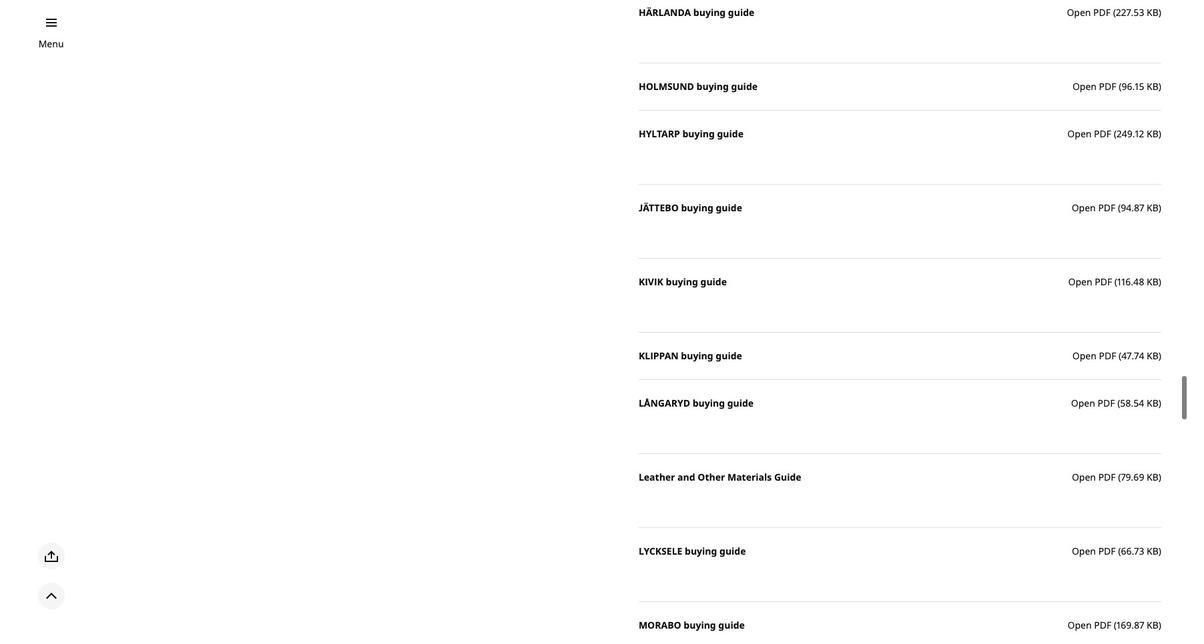 Task type: vqa. For each thing, say whether or not it's contained in the screenshot.


Task type: locate. For each thing, give the bounding box(es) containing it.
pdf for 58.54
[[1098, 397, 1115, 410]]

lycksele
[[639, 545, 683, 558]]

) right 47.74
[[1159, 350, 1162, 362]]

morabo buying guide
[[639, 619, 745, 632]]

kb for 249.12 kb
[[1147, 127, 1159, 140]]

pdf left 58.54
[[1098, 397, 1115, 410]]

) for 116.48 kb
[[1159, 276, 1162, 288]]

kb for 227.53 kb
[[1147, 6, 1159, 19]]

) right 169.87
[[1159, 619, 1162, 632]]

kb for 96.15 kb
[[1147, 80, 1159, 93]]

10 kb from the top
[[1147, 619, 1159, 632]]

open left 96.15
[[1073, 80, 1097, 93]]

buying for jättebo
[[681, 202, 714, 214]]

kb right 227.53
[[1147, 6, 1159, 19]]

open pdf ( 116.48 kb )
[[1069, 276, 1162, 288]]

) right 58.54
[[1159, 397, 1162, 410]]

2 ) from the top
[[1159, 80, 1162, 93]]

) for 79.69 kb
[[1159, 471, 1162, 484]]

169.87
[[1117, 619, 1145, 632]]

7 kb from the top
[[1147, 397, 1159, 410]]

( for 249.12 kb
[[1114, 127, 1117, 140]]

pdf left 249.12
[[1094, 127, 1112, 140]]

2 kb from the top
[[1147, 80, 1159, 93]]

kb right the 94.87
[[1147, 202, 1159, 214]]

open left 227.53
[[1067, 6, 1091, 19]]

4 kb from the top
[[1147, 202, 1159, 214]]

holmsund
[[639, 80, 694, 93]]

3 ) from the top
[[1159, 127, 1162, 140]]

kb right '66.73'
[[1147, 545, 1159, 558]]

open left 58.54
[[1072, 397, 1096, 410]]

open for open pdf ( 116.48 kb )
[[1069, 276, 1093, 288]]

249.12
[[1117, 127, 1145, 140]]

open for open pdf ( 94.87 kb )
[[1072, 202, 1096, 214]]

66.73
[[1121, 545, 1145, 558]]

4 ) from the top
[[1159, 202, 1162, 214]]

open pdf ( 66.73 kb )
[[1072, 545, 1162, 558]]

open
[[1067, 6, 1091, 19], [1073, 80, 1097, 93], [1068, 127, 1092, 140], [1072, 202, 1096, 214], [1069, 276, 1093, 288], [1073, 350, 1097, 362], [1072, 397, 1096, 410], [1072, 471, 1096, 484], [1072, 545, 1096, 558], [1068, 619, 1092, 632]]

pdf left 169.87
[[1095, 619, 1112, 632]]

) right the 94.87
[[1159, 202, 1162, 214]]

kb right 249.12
[[1147, 127, 1159, 140]]

kb for 58.54 kb
[[1147, 397, 1159, 410]]

kb right 96.15
[[1147, 80, 1159, 93]]

( for 227.53 kb
[[1114, 6, 1116, 19]]

9 kb from the top
[[1147, 545, 1159, 558]]

kb for 94.87 kb
[[1147, 202, 1159, 214]]

) for 58.54 kb
[[1159, 397, 1162, 410]]

buying right kivik
[[666, 276, 698, 288]]

( for 169.87 kb
[[1114, 619, 1117, 632]]

guide for lycksele buying guide
[[720, 545, 746, 558]]

buying right the holmsund
[[697, 80, 729, 93]]

guide
[[774, 471, 802, 484]]

other
[[698, 471, 725, 484]]

open left 116.48
[[1069, 276, 1093, 288]]

3 kb from the top
[[1147, 127, 1159, 140]]

jättebo
[[639, 202, 679, 214]]

buying right jättebo
[[681, 202, 714, 214]]

( for 47.74 kb
[[1119, 350, 1122, 362]]

open left '79.69'
[[1072, 471, 1096, 484]]

open for open pdf ( 47.74 kb )
[[1073, 350, 1097, 362]]

pdf left 96.15
[[1099, 80, 1117, 93]]

1 ) from the top
[[1159, 6, 1162, 19]]

kb for 66.73 kb
[[1147, 545, 1159, 558]]

8 kb from the top
[[1147, 471, 1159, 484]]

materials
[[728, 471, 772, 484]]

pdf
[[1094, 6, 1111, 19], [1099, 80, 1117, 93], [1094, 127, 1112, 140], [1099, 202, 1116, 214], [1095, 276, 1113, 288], [1099, 350, 1117, 362], [1098, 397, 1115, 410], [1099, 471, 1116, 484], [1099, 545, 1116, 558], [1095, 619, 1112, 632]]

buying right klippan
[[681, 350, 714, 362]]

buying right härlanda
[[694, 6, 726, 19]]

open for open pdf ( 66.73 kb )
[[1072, 545, 1096, 558]]

klippan
[[639, 350, 679, 362]]

buying for holmsund
[[697, 80, 729, 93]]

6 ) from the top
[[1159, 350, 1162, 362]]

kb right 169.87
[[1147, 619, 1159, 632]]

kb right 47.74
[[1147, 350, 1159, 362]]

kb right 58.54
[[1147, 397, 1159, 410]]

buying right lycksele
[[685, 545, 717, 558]]

pdf left '79.69'
[[1099, 471, 1116, 484]]

1 kb from the top
[[1147, 6, 1159, 19]]

8 ) from the top
[[1159, 471, 1162, 484]]

open left 169.87
[[1068, 619, 1092, 632]]

härlanda buying guide
[[639, 6, 755, 19]]

) right 227.53
[[1159, 6, 1162, 19]]

härlanda
[[639, 6, 691, 19]]

guide
[[728, 6, 755, 19], [732, 80, 758, 93], [717, 127, 744, 140], [716, 202, 742, 214], [701, 276, 727, 288], [716, 350, 742, 362], [728, 397, 754, 410], [720, 545, 746, 558], [719, 619, 745, 632]]

klippan buying guide
[[639, 350, 742, 362]]

open pdf ( 227.53 kb )
[[1067, 6, 1162, 19]]

pdf left 116.48
[[1095, 276, 1113, 288]]

open for open pdf ( 79.69 kb )
[[1072, 471, 1096, 484]]

5 ) from the top
[[1159, 276, 1162, 288]]

6 kb from the top
[[1147, 350, 1159, 362]]

) right 116.48
[[1159, 276, 1162, 288]]

pdf left the 94.87
[[1099, 202, 1116, 214]]

) right '79.69'
[[1159, 471, 1162, 484]]

buying for lycksele
[[685, 545, 717, 558]]

kb
[[1147, 6, 1159, 19], [1147, 80, 1159, 93], [1147, 127, 1159, 140], [1147, 202, 1159, 214], [1147, 276, 1159, 288], [1147, 350, 1159, 362], [1147, 397, 1159, 410], [1147, 471, 1159, 484], [1147, 545, 1159, 558], [1147, 619, 1159, 632]]

kivik buying guide
[[639, 276, 727, 288]]

buying right 'långaryd'
[[693, 397, 725, 410]]

(
[[1114, 6, 1116, 19], [1119, 80, 1122, 93], [1114, 127, 1117, 140], [1118, 202, 1121, 214], [1115, 276, 1118, 288], [1119, 350, 1122, 362], [1118, 397, 1121, 410], [1119, 471, 1121, 484], [1119, 545, 1121, 558], [1114, 619, 1117, 632]]

buying for härlanda
[[694, 6, 726, 19]]

open left 47.74
[[1073, 350, 1097, 362]]

buying right morabo
[[684, 619, 716, 632]]

kb for 79.69 kb
[[1147, 471, 1159, 484]]

)
[[1159, 6, 1162, 19], [1159, 80, 1162, 93], [1159, 127, 1162, 140], [1159, 202, 1162, 214], [1159, 276, 1162, 288], [1159, 350, 1162, 362], [1159, 397, 1162, 410], [1159, 471, 1162, 484], [1159, 545, 1162, 558], [1159, 619, 1162, 632]]

buying right hyltarp
[[683, 127, 715, 140]]

buying for hyltarp
[[683, 127, 715, 140]]

open left '66.73'
[[1072, 545, 1096, 558]]

pdf left '66.73'
[[1099, 545, 1116, 558]]

) right 96.15
[[1159, 80, 1162, 93]]

kb right '79.69'
[[1147, 471, 1159, 484]]

buying
[[694, 6, 726, 19], [697, 80, 729, 93], [683, 127, 715, 140], [681, 202, 714, 214], [666, 276, 698, 288], [681, 350, 714, 362], [693, 397, 725, 410], [685, 545, 717, 558], [684, 619, 716, 632]]

5 kb from the top
[[1147, 276, 1159, 288]]

open left 249.12
[[1068, 127, 1092, 140]]

( for 94.87 kb
[[1118, 202, 1121, 214]]

47.74
[[1122, 350, 1145, 362]]

pdf left 227.53
[[1094, 6, 1111, 19]]

open pdf ( 47.74 kb )
[[1073, 350, 1162, 362]]

) right 249.12
[[1159, 127, 1162, 140]]

227.53
[[1116, 6, 1145, 19]]

open left the 94.87
[[1072, 202, 1096, 214]]

kb right 116.48
[[1147, 276, 1159, 288]]

7 ) from the top
[[1159, 397, 1162, 410]]

open for open pdf ( 58.54 kb )
[[1072, 397, 1096, 410]]

) right '66.73'
[[1159, 545, 1162, 558]]

pdf for 116.48
[[1095, 276, 1113, 288]]

10 ) from the top
[[1159, 619, 1162, 632]]

( for 96.15 kb
[[1119, 80, 1122, 93]]

open for open pdf ( 249.12 kb )
[[1068, 127, 1092, 140]]

9 ) from the top
[[1159, 545, 1162, 558]]

pdf for 66.73
[[1099, 545, 1116, 558]]

( for 66.73 kb
[[1119, 545, 1121, 558]]

94.87
[[1121, 202, 1145, 214]]

pdf left 47.74
[[1099, 350, 1117, 362]]



Task type: describe. For each thing, give the bounding box(es) containing it.
open pdf ( 169.87 kb )
[[1068, 619, 1162, 632]]

) for 47.74 kb
[[1159, 350, 1162, 362]]

open pdf ( 96.15 kb )
[[1073, 80, 1162, 93]]

guide for morabo buying guide
[[719, 619, 745, 632]]

( for 58.54 kb
[[1118, 397, 1121, 410]]

) for 249.12 kb
[[1159, 127, 1162, 140]]

guide for härlanda buying guide
[[728, 6, 755, 19]]

menu
[[38, 37, 64, 50]]

buying for klippan
[[681, 350, 714, 362]]

hyltarp
[[639, 127, 680, 140]]

) for 66.73 kb
[[1159, 545, 1162, 558]]

menu button
[[38, 37, 64, 51]]

pdf for 94.87
[[1099, 202, 1116, 214]]

) for 96.15 kb
[[1159, 80, 1162, 93]]

guide for hyltarp buying guide
[[717, 127, 744, 140]]

open pdf ( 249.12 kb )
[[1068, 127, 1162, 140]]

) for 169.87 kb
[[1159, 619, 1162, 632]]

open pdf ( 58.54 kb )
[[1072, 397, 1162, 410]]

leather
[[639, 471, 675, 484]]

( for 79.69 kb
[[1119, 471, 1121, 484]]

guide for kivik buying guide
[[701, 276, 727, 288]]

) for 94.87 kb
[[1159, 202, 1162, 214]]

pdf for 79.69
[[1099, 471, 1116, 484]]

jättebo buying guide
[[639, 202, 742, 214]]

pdf for 227.53
[[1094, 6, 1111, 19]]

hyltarp buying guide
[[639, 127, 744, 140]]

kivik
[[639, 276, 664, 288]]

guide for holmsund buying guide
[[732, 80, 758, 93]]

buying for långaryd
[[693, 397, 725, 410]]

open for open pdf ( 169.87 kb )
[[1068, 619, 1092, 632]]

långaryd buying guide
[[639, 397, 754, 410]]

leather and other materials guide
[[639, 471, 802, 484]]

holmsund buying guide
[[639, 80, 758, 93]]

96.15
[[1122, 80, 1145, 93]]

guide for klippan buying guide
[[716, 350, 742, 362]]

58.54
[[1121, 397, 1145, 410]]

open pdf ( 79.69 kb )
[[1072, 471, 1162, 484]]

79.69
[[1121, 471, 1145, 484]]

guide for långaryd buying guide
[[728, 397, 754, 410]]

guide for jättebo buying guide
[[716, 202, 742, 214]]

) for 227.53 kb
[[1159, 6, 1162, 19]]

and
[[678, 471, 695, 484]]

buying for morabo
[[684, 619, 716, 632]]

pdf for 47.74
[[1099, 350, 1117, 362]]

open pdf ( 94.87 kb )
[[1072, 202, 1162, 214]]

pdf for 249.12
[[1094, 127, 1112, 140]]

kb for 169.87 kb
[[1147, 619, 1159, 632]]

buying for kivik
[[666, 276, 698, 288]]

kb for 116.48 kb
[[1147, 276, 1159, 288]]

open for open pdf ( 227.53 kb )
[[1067, 6, 1091, 19]]

kb for 47.74 kb
[[1147, 350, 1159, 362]]

pdf for 169.87
[[1095, 619, 1112, 632]]

lycksele buying guide
[[639, 545, 746, 558]]

open for open pdf ( 96.15 kb )
[[1073, 80, 1097, 93]]

morabo
[[639, 619, 682, 632]]

pdf for 96.15
[[1099, 80, 1117, 93]]

långaryd
[[639, 397, 690, 410]]

116.48
[[1118, 276, 1145, 288]]

( for 116.48 kb
[[1115, 276, 1118, 288]]



